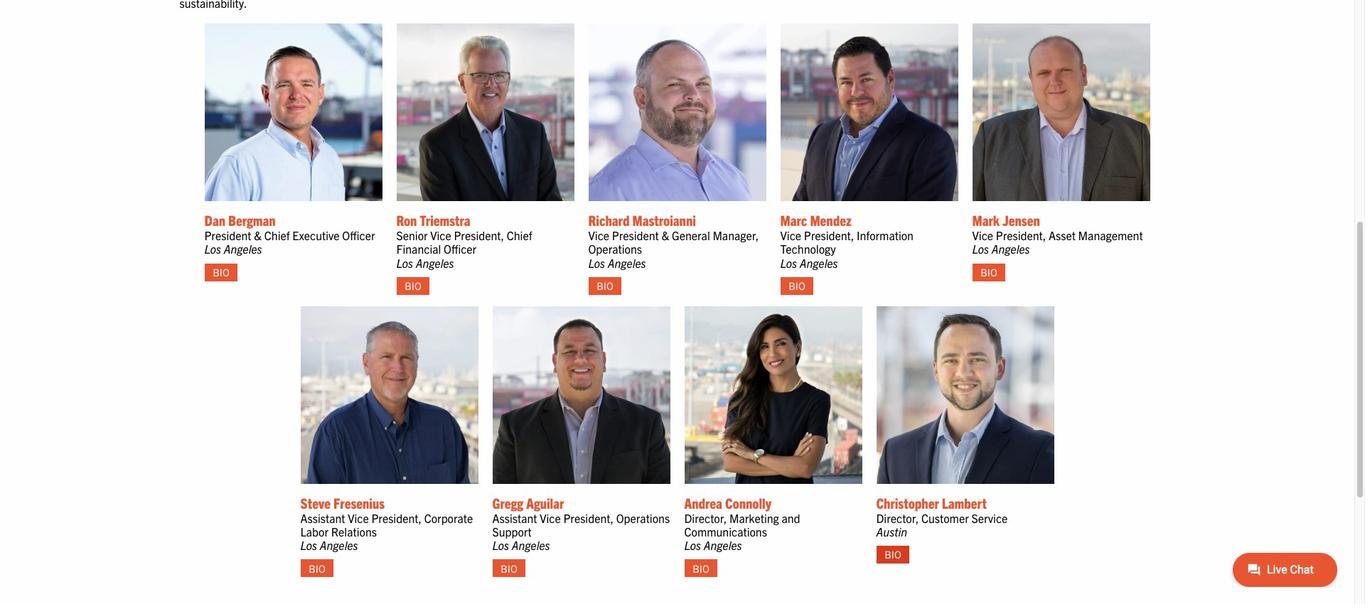 Task type: describe. For each thing, give the bounding box(es) containing it.
executive
[[293, 228, 340, 243]]

bio for richard
[[597, 280, 614, 292]]

angeles inside steve fresenius assistant vice president, corporate labor relations los angeles
[[320, 539, 358, 553]]

chief inside dan bergman president & chief executive officer los angeles
[[264, 228, 290, 243]]

bio for dan
[[213, 266, 230, 279]]

senior
[[397, 228, 428, 243]]

bio link for steve
[[301, 560, 334, 578]]

bio link for andrea
[[685, 560, 718, 578]]

corporate
[[424, 511, 473, 525]]

service
[[972, 511, 1008, 525]]

president, for gregg aguilar
[[564, 511, 614, 525]]

angeles inside dan bergman president & chief executive officer los angeles
[[224, 242, 262, 256]]

chief inside ron triemstra senior vice president, chief financial officer los angeles
[[507, 228, 532, 243]]

steve fresenius assistant vice president, corporate labor relations los angeles
[[301, 494, 473, 553]]

los inside steve fresenius assistant vice president, corporate labor relations los angeles
[[301, 539, 317, 553]]

angeles inside gregg aguilar assistant vice president, operations support los angeles
[[512, 539, 550, 553]]

mark
[[973, 211, 1000, 229]]

bio link for mark
[[973, 264, 1006, 281]]

operations inside the richard mastroianni vice president & general manager, operations los angeles
[[589, 242, 642, 256]]

technology
[[781, 242, 836, 256]]

president, for ron triemstra
[[454, 228, 504, 243]]

steve
[[301, 494, 331, 512]]

president inside dan bergman president & chief executive officer los angeles
[[205, 228, 251, 243]]

angeles inside marc mendez vice president, information technology los angeles
[[800, 256, 838, 270]]

support
[[493, 525, 532, 539]]

bio for andrea
[[693, 562, 710, 575]]

jensen
[[1003, 211, 1040, 229]]

director, for christopher
[[877, 511, 919, 525]]

ron triemstra senior vice president, chief financial officer los angeles
[[397, 211, 532, 270]]

dan
[[205, 211, 225, 229]]

richard
[[589, 211, 630, 229]]

relations
[[331, 525, 377, 539]]

angeles inside the richard mastroianni vice president & general manager, operations los angeles
[[608, 256, 646, 270]]

customer
[[922, 511, 969, 525]]

president inside the richard mastroianni vice president & general manager, operations los angeles
[[612, 228, 659, 243]]

bio for steve
[[309, 562, 326, 575]]

los inside ron triemstra senior vice president, chief financial officer los angeles
[[397, 256, 413, 270]]

los inside marc mendez vice president, information technology los angeles
[[781, 256, 798, 270]]

labor
[[301, 525, 329, 539]]

& inside the richard mastroianni vice president & general manager, operations los angeles
[[662, 228, 670, 243]]

los inside andrea connolly director, marketing and communications los angeles
[[685, 539, 701, 553]]

vice inside steve fresenius assistant vice president, corporate labor relations los angeles
[[348, 511, 369, 525]]

president, inside mark jensen vice president, asset management los angeles
[[996, 228, 1047, 243]]

christopher lambert director, customer service austin
[[877, 494, 1008, 539]]

director, for andrea
[[685, 511, 727, 525]]

information
[[857, 228, 914, 243]]

connolly
[[725, 494, 772, 512]]

angeles inside andrea connolly director, marketing and communications los angeles
[[704, 539, 742, 553]]



Task type: vqa. For each thing, say whether or not it's contained in the screenshot.
1st on- from the right
no



Task type: locate. For each thing, give the bounding box(es) containing it.
manager,
[[713, 228, 759, 243]]

bio link down financial
[[397, 277, 430, 295]]

president
[[205, 228, 251, 243], [612, 228, 659, 243]]

vice right senior
[[431, 228, 452, 243]]

president,
[[454, 228, 504, 243], [804, 228, 854, 243], [996, 228, 1047, 243], [372, 511, 422, 525], [564, 511, 614, 525]]

director, inside andrea connolly director, marketing and communications los angeles
[[685, 511, 727, 525]]

1 horizontal spatial &
[[662, 228, 670, 243]]

bio down mark
[[981, 266, 998, 279]]

los down marc
[[781, 256, 798, 270]]

aguilar
[[527, 494, 564, 512]]

assistant
[[301, 511, 345, 525], [493, 511, 537, 525]]

0 vertical spatial operations
[[589, 242, 642, 256]]

bio for marc
[[789, 280, 806, 292]]

0 horizontal spatial officer
[[342, 228, 375, 243]]

angeles
[[224, 242, 262, 256], [992, 242, 1030, 256], [416, 256, 454, 270], [608, 256, 646, 270], [800, 256, 838, 270], [320, 539, 358, 553], [512, 539, 550, 553], [704, 539, 742, 553]]

vice left mastroianni
[[589, 228, 610, 243]]

assistant inside steve fresenius assistant vice president, corporate labor relations los angeles
[[301, 511, 345, 525]]

1 & from the left
[[254, 228, 262, 243]]

2 chief from the left
[[507, 228, 532, 243]]

1 horizontal spatial director,
[[877, 511, 919, 525]]

operations
[[589, 242, 642, 256], [616, 511, 670, 525]]

general
[[672, 228, 710, 243]]

los inside the richard mastroianni vice president & general manager, operations los angeles
[[589, 256, 605, 270]]

mastroianni
[[633, 211, 696, 229]]

main content containing dan bergman
[[165, 0, 1190, 589]]

bio for christopher
[[885, 549, 902, 562]]

director, left customer
[[877, 511, 919, 525]]

2 director, from the left
[[877, 511, 919, 525]]

vice right the steve
[[348, 511, 369, 525]]

gregg
[[493, 494, 524, 512]]

bergman
[[228, 211, 276, 229]]

los down the steve
[[301, 539, 317, 553]]

financial
[[397, 242, 441, 256]]

bio link for richard
[[589, 277, 622, 295]]

bio link down support
[[493, 560, 526, 578]]

and
[[782, 511, 801, 525]]

officer inside dan bergman president & chief executive officer los angeles
[[342, 228, 375, 243]]

director, inside christopher lambert director, customer service austin
[[877, 511, 919, 525]]

0 horizontal spatial president
[[205, 228, 251, 243]]

0 horizontal spatial &
[[254, 228, 262, 243]]

andrea connolly director, marketing and communications los angeles
[[685, 494, 801, 553]]

asset
[[1049, 228, 1076, 243]]

bio for ron
[[405, 280, 422, 292]]

angeles down jensen
[[992, 242, 1030, 256]]

vice inside ron triemstra senior vice president, chief financial officer los angeles
[[431, 228, 452, 243]]

bio down richard
[[597, 280, 614, 292]]

los inside gregg aguilar assistant vice president, operations support los angeles
[[493, 539, 509, 553]]

vice inside mark jensen vice president, asset management los angeles
[[973, 228, 994, 243]]

0 horizontal spatial assistant
[[301, 511, 345, 525]]

assistant for steve
[[301, 511, 345, 525]]

los down gregg
[[493, 539, 509, 553]]

1 horizontal spatial president
[[612, 228, 659, 243]]

mark jensen vice president, asset management los angeles
[[973, 211, 1144, 256]]

president, inside marc mendez vice president, information technology los angeles
[[804, 228, 854, 243]]

operations down richard
[[589, 242, 642, 256]]

bio link down technology
[[781, 277, 814, 295]]

1 vertical spatial operations
[[616, 511, 670, 525]]

ron
[[397, 211, 417, 229]]

angeles down senior
[[416, 256, 454, 270]]

bio for mark
[[981, 266, 998, 279]]

vice inside the richard mastroianni vice president & general manager, operations los angeles
[[589, 228, 610, 243]]

bio link down richard
[[589, 277, 622, 295]]

vice right support
[[540, 511, 561, 525]]

mendez
[[810, 211, 852, 229]]

communications
[[685, 525, 767, 539]]

bio link down mark
[[973, 264, 1006, 281]]

2 president from the left
[[612, 228, 659, 243]]

assistant for gregg
[[493, 511, 537, 525]]

bio down labor
[[309, 562, 326, 575]]

2 assistant from the left
[[493, 511, 537, 525]]

bio down financial
[[405, 280, 422, 292]]

vice left jensen
[[973, 228, 994, 243]]

1 assistant from the left
[[301, 511, 345, 525]]

& right dan
[[254, 228, 262, 243]]

1 horizontal spatial chief
[[507, 228, 532, 243]]

los down richard
[[589, 256, 605, 270]]

angeles down bergman
[[224, 242, 262, 256]]

bio link for dan
[[205, 264, 238, 281]]

bio link for gregg
[[493, 560, 526, 578]]

operations inside gregg aguilar assistant vice president, operations support los angeles
[[616, 511, 670, 525]]

1 horizontal spatial officer
[[444, 242, 477, 256]]

bio
[[213, 266, 230, 279], [981, 266, 998, 279], [405, 280, 422, 292], [597, 280, 614, 292], [789, 280, 806, 292], [885, 549, 902, 562], [309, 562, 326, 575], [501, 562, 518, 575], [693, 562, 710, 575]]

lambert
[[942, 494, 987, 512]]

vice left mendez
[[781, 228, 802, 243]]

angeles down marketing
[[704, 539, 742, 553]]

vice inside gregg aguilar assistant vice president, operations support los angeles
[[540, 511, 561, 525]]

vice
[[431, 228, 452, 243], [589, 228, 610, 243], [781, 228, 802, 243], [973, 228, 994, 243], [348, 511, 369, 525], [540, 511, 561, 525]]

marc mendez vice president, information technology los angeles
[[781, 211, 914, 270]]

bio link for christopher
[[877, 546, 910, 564]]

0 horizontal spatial chief
[[264, 228, 290, 243]]

bio link down communications
[[685, 560, 718, 578]]

officer inside ron triemstra senior vice president, chief financial officer los angeles
[[444, 242, 477, 256]]

triemstra
[[420, 211, 471, 229]]

president, for steve fresenius
[[372, 511, 422, 525]]

chief
[[264, 228, 290, 243], [507, 228, 532, 243]]

bio down technology
[[789, 280, 806, 292]]

los inside mark jensen vice president, asset management los angeles
[[973, 242, 990, 256]]

assistant inside gregg aguilar assistant vice president, operations support los angeles
[[493, 511, 537, 525]]

bio link
[[205, 264, 238, 281], [973, 264, 1006, 281], [397, 277, 430, 295], [589, 277, 622, 295], [781, 277, 814, 295], [877, 546, 910, 564], [301, 560, 334, 578], [493, 560, 526, 578], [685, 560, 718, 578]]

management
[[1079, 228, 1144, 243]]

officer down triemstra
[[444, 242, 477, 256]]

president, inside steve fresenius assistant vice president, corporate labor relations los angeles
[[372, 511, 422, 525]]

angeles down richard
[[608, 256, 646, 270]]

angeles down the fresenius
[[320, 539, 358, 553]]

1 horizontal spatial assistant
[[493, 511, 537, 525]]

christopher
[[877, 494, 939, 512]]

bio link for marc
[[781, 277, 814, 295]]

1 director, from the left
[[685, 511, 727, 525]]

richard mastroianni vice president & general manager, operations los angeles
[[589, 211, 759, 270]]

officer
[[342, 228, 375, 243], [444, 242, 477, 256]]

los down mark
[[973, 242, 990, 256]]

& inside dan bergman president & chief executive officer los angeles
[[254, 228, 262, 243]]

los down andrea
[[685, 539, 701, 553]]

bio link for ron
[[397, 277, 430, 295]]

& left general
[[662, 228, 670, 243]]

bio link down dan
[[205, 264, 238, 281]]

director, left marketing
[[685, 511, 727, 525]]

austin
[[877, 525, 908, 539]]

officer right 'executive'
[[342, 228, 375, 243]]

angeles down mendez
[[800, 256, 838, 270]]

bio down support
[[501, 562, 518, 575]]

los inside dan bergman president & chief executive officer los angeles
[[205, 242, 221, 256]]

bio for gregg
[[501, 562, 518, 575]]

president, inside ron triemstra senior vice president, chief financial officer los angeles
[[454, 228, 504, 243]]

bio down dan
[[213, 266, 230, 279]]

bio down austin
[[885, 549, 902, 562]]

los down senior
[[397, 256, 413, 270]]

1 chief from the left
[[264, 228, 290, 243]]

los
[[205, 242, 221, 256], [973, 242, 990, 256], [397, 256, 413, 270], [589, 256, 605, 270], [781, 256, 798, 270], [301, 539, 317, 553], [493, 539, 509, 553], [685, 539, 701, 553]]

andrea
[[685, 494, 723, 512]]

&
[[254, 228, 262, 243], [662, 228, 670, 243]]

los down dan
[[205, 242, 221, 256]]

marketing
[[730, 511, 779, 525]]

0 horizontal spatial director,
[[685, 511, 727, 525]]

fresenius
[[334, 494, 385, 512]]

vice inside marc mendez vice president, information technology los angeles
[[781, 228, 802, 243]]

director,
[[685, 511, 727, 525], [877, 511, 919, 525]]

gregg aguilar assistant vice president, operations support los angeles
[[493, 494, 670, 553]]

1 president from the left
[[205, 228, 251, 243]]

operations left andrea
[[616, 511, 670, 525]]

angeles inside ron triemstra senior vice president, chief financial officer los angeles
[[416, 256, 454, 270]]

angeles down the aguilar
[[512, 539, 550, 553]]

bio link down austin
[[877, 546, 910, 564]]

president, inside gregg aguilar assistant vice president, operations support los angeles
[[564, 511, 614, 525]]

angeles inside mark jensen vice president, asset management los angeles
[[992, 242, 1030, 256]]

bio link down labor
[[301, 560, 334, 578]]

2 & from the left
[[662, 228, 670, 243]]

main content
[[165, 0, 1190, 589]]

dan bergman president & chief executive officer los angeles
[[205, 211, 375, 256]]

marc
[[781, 211, 808, 229]]

bio down communications
[[693, 562, 710, 575]]



